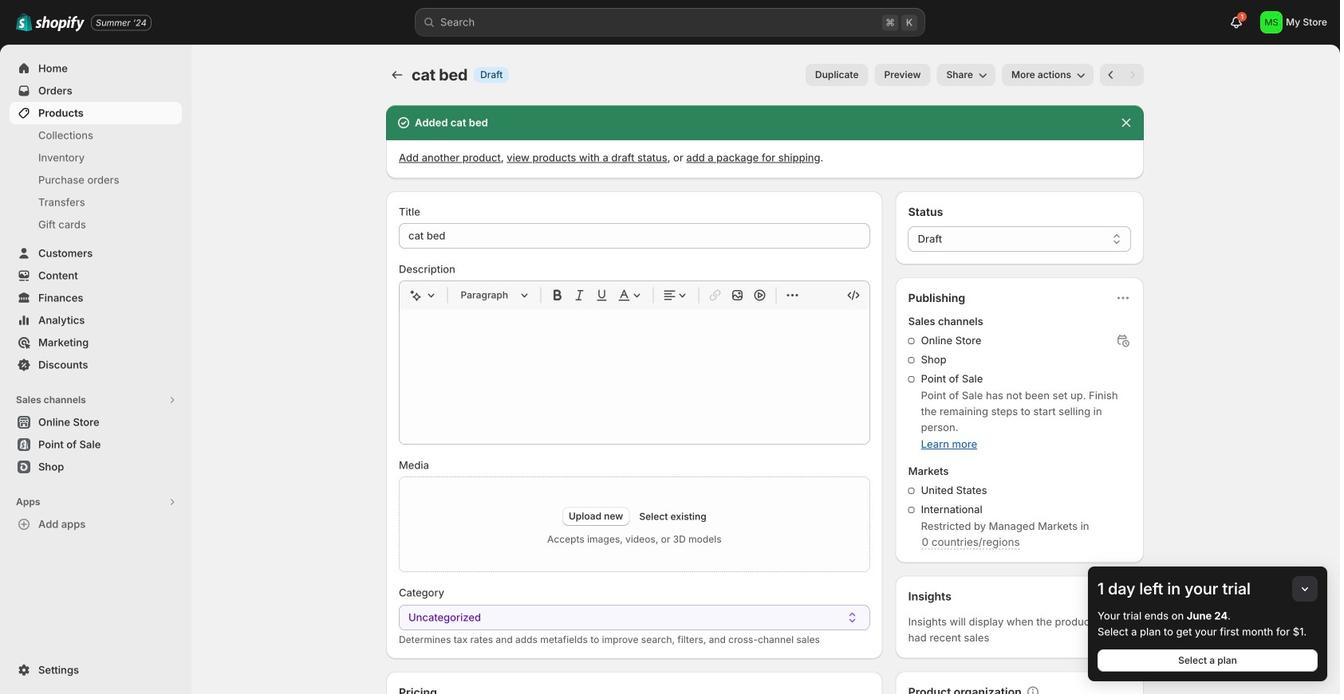 Task type: locate. For each thing, give the bounding box(es) containing it.
shopify image
[[35, 16, 85, 32]]

my store image
[[1261, 11, 1283, 34]]

None text field
[[399, 606, 870, 631]]



Task type: describe. For each thing, give the bounding box(es) containing it.
shopify image
[[16, 13, 33, 32]]

Short sleeve t-shirt text field
[[399, 223, 870, 249]]



Task type: vqa. For each thing, say whether or not it's contained in the screenshot.
1 day left in your trial
no



